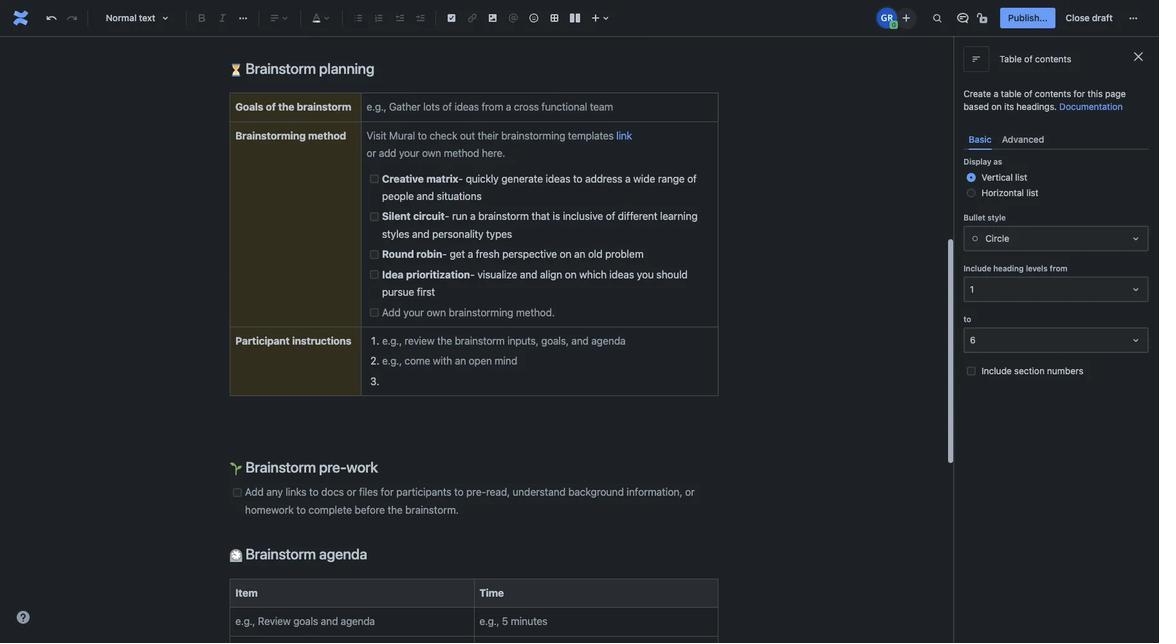Task type: vqa. For each thing, say whether or not it's contained in the screenshot.
Unstar 1-on-1 Meeting Image
no



Task type: describe. For each thing, give the bounding box(es) containing it.
is
[[553, 211, 560, 222]]

editable content region
[[209, 0, 739, 643]]

mention image
[[506, 10, 521, 26]]

6
[[970, 335, 976, 346]]

open image for bullet style
[[1128, 231, 1144, 247]]

1
[[970, 284, 974, 295]]

inclusive
[[563, 211, 603, 222]]

to inside - quickly generate ideas to address a wide range of people and situations
[[573, 173, 583, 184]]

address
[[585, 173, 623, 184]]

table
[[1000, 54, 1022, 64]]

round
[[382, 249, 414, 260]]

personality
[[432, 228, 484, 240]]

this
[[1088, 88, 1103, 99]]

of inside - run a brainstorm that is inclusive of different learning styles and personality types
[[606, 211, 615, 222]]

participant instructions
[[235, 335, 351, 347]]

close draft
[[1066, 12, 1113, 23]]

action item image
[[444, 10, 459, 26]]

emoji image
[[526, 10, 542, 26]]

to element
[[964, 328, 1149, 353]]

indent tab image
[[412, 10, 428, 26]]

matrix
[[426, 173, 458, 184]]

1 vertical spatial on
[[560, 249, 572, 260]]

heading
[[994, 264, 1024, 274]]

silent
[[382, 211, 411, 222]]

draft
[[1092, 12, 1113, 23]]

link link
[[616, 130, 632, 141]]

for
[[1074, 88, 1085, 99]]

styles
[[382, 228, 409, 240]]

normal text
[[106, 12, 155, 23]]

fresh
[[476, 249, 500, 260]]

documentation link
[[1060, 101, 1123, 112]]

more formatting image
[[235, 10, 251, 26]]

and inside "- visualize and align on which ideas you should pursue first"
[[520, 269, 538, 280]]

that
[[532, 211, 550, 222]]

situations
[[437, 190, 482, 202]]

list for vertical list
[[1015, 172, 1028, 183]]

create
[[964, 88, 991, 99]]

to text field
[[970, 334, 973, 347]]

create a table of contents for this page based on its headings.
[[964, 88, 1126, 112]]

include section numbers
[[982, 366, 1084, 376]]

horizontal
[[982, 187, 1024, 198]]

time
[[480, 587, 504, 599]]

range
[[658, 173, 685, 184]]

0 vertical spatial contents
[[1035, 54, 1072, 64]]

round robin - get a fresh perspective on an old problem
[[382, 249, 644, 260]]

you
[[637, 269, 654, 280]]

method
[[308, 130, 346, 141]]

ideas inside - quickly generate ideas to address a wide range of people and situations
[[546, 173, 571, 184]]

vertical list
[[982, 172, 1028, 183]]

publish... button
[[1001, 8, 1056, 28]]

open image for include heading levels from
[[1128, 282, 1144, 297]]

instructions
[[292, 335, 351, 347]]

greg robinson image
[[877, 8, 898, 28]]

participant
[[235, 335, 290, 347]]

basic
[[969, 134, 992, 145]]

on inside create a table of contents for this page based on its headings.
[[992, 101, 1002, 112]]

brainstorm for pre-
[[246, 459, 316, 476]]

include heading levels from element
[[964, 277, 1149, 302]]

silent circuit
[[382, 211, 445, 222]]

creative matrix
[[382, 173, 458, 184]]

robin
[[417, 249, 442, 260]]

types
[[486, 228, 512, 240]]

generate
[[501, 173, 543, 184]]

brainstorming
[[235, 130, 306, 141]]

and for personality
[[412, 228, 430, 240]]

from
[[1050, 264, 1068, 274]]

ideas inside "- visualize and align on which ideas you should pursue first"
[[609, 269, 634, 280]]

different
[[618, 211, 658, 222]]

- left "get"
[[442, 249, 447, 260]]

vertical
[[982, 172, 1013, 183]]

horizontal list
[[982, 187, 1039, 198]]

a inside create a table of contents for this page based on its headings.
[[994, 88, 999, 99]]

planning
[[319, 60, 374, 77]]

- for prioritization
[[470, 269, 475, 280]]

- for matrix
[[458, 173, 463, 184]]

display as
[[964, 157, 1002, 167]]

undo ⌘z image
[[44, 10, 59, 26]]

agenda
[[319, 546, 367, 563]]

align
[[540, 269, 562, 280]]

problem
[[605, 249, 644, 260]]

none radio inside display as option group
[[967, 173, 976, 182]]

text
[[139, 12, 155, 23]]

brainstorm agenda
[[243, 546, 367, 563]]

open image
[[1128, 333, 1144, 348]]

list for horizontal list
[[1027, 187, 1039, 198]]

bullet list ⌘⇧8 image
[[351, 10, 366, 26]]

of inside - quickly generate ideas to address a wide range of people and situations
[[687, 173, 697, 184]]

link image
[[464, 10, 480, 26]]

brainstorm for a
[[478, 211, 529, 222]]

get
[[450, 249, 465, 260]]

- for circuit
[[445, 211, 450, 222]]

brainstorm planning
[[243, 60, 374, 77]]

an
[[574, 249, 585, 260]]

page
[[1105, 88, 1126, 99]]

display
[[964, 157, 992, 167]]

- run a brainstorm that is inclusive of different learning styles and personality types
[[382, 211, 700, 240]]

should
[[657, 269, 688, 280]]

brainstorm for agenda
[[246, 546, 316, 563]]

include for include heading levels from
[[964, 264, 992, 274]]



Task type: locate. For each thing, give the bounding box(es) containing it.
of inside create a table of contents for this page based on its headings.
[[1024, 88, 1033, 99]]

to up "to" text field
[[964, 315, 971, 324]]

and inside - run a brainstorm that is inclusive of different learning styles and personality types
[[412, 228, 430, 240]]

goals
[[235, 101, 263, 113]]

include
[[964, 264, 992, 274], [982, 366, 1012, 376]]

0 vertical spatial brainstorm
[[297, 101, 351, 113]]

1 vertical spatial contents
[[1035, 88, 1071, 99]]

2 open image from the top
[[1128, 282, 1144, 297]]

open image
[[1128, 231, 1144, 247], [1128, 282, 1144, 297]]

a
[[994, 88, 999, 99], [625, 173, 631, 184], [470, 211, 476, 222], [468, 249, 473, 260]]

a left table
[[994, 88, 999, 99]]

:timer: image
[[230, 550, 243, 562], [230, 550, 243, 562]]

layouts image
[[567, 10, 583, 26]]

outdent ⇧tab image
[[392, 10, 407, 26]]

publish...
[[1008, 12, 1048, 23]]

1 vertical spatial to
[[964, 315, 971, 324]]

0 vertical spatial brainstorm
[[246, 60, 316, 77]]

- visualize and align on which ideas you should pursue first
[[382, 269, 690, 298]]

1 horizontal spatial to
[[964, 315, 971, 324]]

no restrictions image
[[976, 10, 992, 26]]

0 horizontal spatial ideas
[[546, 173, 571, 184]]

table of contents
[[1000, 54, 1072, 64]]

:seedling: image
[[230, 462, 243, 475]]

goals of the brainstorm
[[235, 101, 351, 113]]

table image
[[547, 10, 562, 26]]

a right run
[[470, 211, 476, 222]]

1 horizontal spatial brainstorm
[[478, 211, 529, 222]]

on
[[992, 101, 1002, 112], [560, 249, 572, 260], [565, 269, 577, 280]]

and down the creative matrix
[[417, 190, 434, 202]]

bullet style
[[964, 213, 1006, 223]]

3 brainstorm from the top
[[246, 546, 316, 563]]

brainstorm pre-work
[[243, 459, 378, 476]]

ideas down problem at top
[[609, 269, 634, 280]]

1 horizontal spatial ideas
[[609, 269, 634, 280]]

quickly
[[466, 173, 499, 184]]

1 brainstorm from the top
[[246, 60, 316, 77]]

- up situations
[[458, 173, 463, 184]]

brainstorm for the
[[297, 101, 351, 113]]

list up horizontal list
[[1015, 172, 1028, 183]]

brainstorm right :seedling: icon
[[246, 459, 316, 476]]

run
[[452, 211, 468, 222]]

of left different
[[606, 211, 615, 222]]

and inside - quickly generate ideas to address a wide range of people and situations
[[417, 190, 434, 202]]

brainstorm
[[246, 60, 316, 77], [246, 459, 316, 476], [246, 546, 316, 563]]

link
[[616, 130, 632, 141]]

close image
[[1131, 49, 1146, 64]]

0 vertical spatial open image
[[1128, 231, 1144, 247]]

contents up create a table of contents for this page based on its headings.
[[1035, 54, 1072, 64]]

based
[[964, 101, 989, 112]]

include up 1
[[964, 264, 992, 274]]

1 vertical spatial brainstorm
[[478, 211, 529, 222]]

comment icon image
[[956, 10, 971, 26]]

:hourglass_flowing_sand: image
[[230, 64, 243, 77], [230, 64, 243, 77]]

None radio
[[967, 173, 976, 182]]

pre-
[[319, 459, 346, 476]]

on left the its
[[992, 101, 1002, 112]]

as
[[994, 157, 1002, 167]]

0 vertical spatial and
[[417, 190, 434, 202]]

on inside "- visualize and align on which ideas you should pursue first"
[[565, 269, 577, 280]]

contents up headings.
[[1035, 88, 1071, 99]]

to left address
[[573, 173, 583, 184]]

and down perspective
[[520, 269, 538, 280]]

idea
[[382, 269, 404, 280]]

- quickly generate ideas to address a wide range of people and situations
[[382, 173, 700, 202]]

on left an
[[560, 249, 572, 260]]

brainstorm up types
[[478, 211, 529, 222]]

2 vertical spatial on
[[565, 269, 577, 280]]

tab list containing basic
[[964, 129, 1149, 150]]

0 horizontal spatial to
[[573, 173, 583, 184]]

tab list
[[964, 129, 1149, 150]]

brainstorm up the at left top
[[246, 60, 316, 77]]

headings.
[[1017, 101, 1057, 112]]

- inside "- visualize and align on which ideas you should pursue first"
[[470, 269, 475, 280]]

1 vertical spatial and
[[412, 228, 430, 240]]

add image, video, or file image
[[485, 10, 501, 26]]

levels
[[1026, 264, 1048, 274]]

perspective
[[502, 249, 557, 260]]

normal
[[106, 12, 137, 23]]

learning
[[660, 211, 698, 222]]

numbers
[[1047, 366, 1084, 376]]

- left visualize
[[470, 269, 475, 280]]

ideas right generate on the top left of page
[[546, 173, 571, 184]]

of right range
[[687, 173, 697, 184]]

find and replace image
[[930, 10, 945, 26]]

of
[[1024, 54, 1033, 64], [1024, 88, 1033, 99], [266, 101, 276, 113], [687, 173, 697, 184], [606, 211, 615, 222]]

wide
[[633, 173, 655, 184]]

- inside - quickly generate ideas to address a wide range of people and situations
[[458, 173, 463, 184]]

invite to edit image
[[899, 10, 914, 25]]

a inside - run a brainstorm that is inclusive of different learning styles and personality types
[[470, 211, 476, 222]]

0 vertical spatial list
[[1015, 172, 1028, 183]]

work
[[346, 459, 378, 476]]

section
[[1014, 366, 1045, 376]]

brainstorm
[[297, 101, 351, 113], [478, 211, 529, 222]]

and down silent circuit on the left top of page
[[412, 228, 430, 240]]

a left wide
[[625, 173, 631, 184]]

to
[[573, 173, 583, 184], [964, 315, 971, 324]]

1 vertical spatial open image
[[1128, 282, 1144, 297]]

a inside - quickly generate ideas to address a wide range of people and situations
[[625, 173, 631, 184]]

brainstorm up method
[[297, 101, 351, 113]]

and
[[417, 190, 434, 202], [412, 228, 430, 240], [520, 269, 538, 280]]

display as option group
[[964, 170, 1149, 201]]

style
[[988, 213, 1006, 223]]

more image
[[1126, 10, 1141, 26]]

numbered list ⌘⇧7 image
[[371, 10, 387, 26]]

creative
[[382, 173, 424, 184]]

list right "horizontal"
[[1027, 187, 1039, 198]]

confluence image
[[10, 8, 31, 28], [10, 8, 31, 28]]

bold ⌘b image
[[194, 10, 210, 26]]

open image inside include heading levels from element
[[1128, 282, 1144, 297]]

0 vertical spatial to
[[573, 173, 583, 184]]

contents
[[1035, 54, 1072, 64], [1035, 88, 1071, 99]]

0 vertical spatial on
[[992, 101, 1002, 112]]

None radio
[[967, 189, 976, 198]]

none radio inside display as option group
[[967, 189, 976, 198]]

0 vertical spatial include
[[964, 264, 992, 274]]

help image
[[15, 610, 31, 625]]

prioritization
[[406, 269, 470, 280]]

brainstorm for planning
[[246, 60, 316, 77]]

circle
[[986, 233, 1009, 244]]

1 vertical spatial include
[[982, 366, 1012, 376]]

open image inside 'bullet style' element
[[1128, 231, 1144, 247]]

people
[[382, 190, 414, 202]]

2 vertical spatial and
[[520, 269, 538, 280]]

a right "get"
[[468, 249, 473, 260]]

include heading levels from
[[964, 264, 1068, 274]]

documentation
[[1060, 101, 1123, 112]]

italic ⌘i image
[[215, 10, 230, 26]]

circuit
[[413, 211, 445, 222]]

Include heading levels from text field
[[970, 283, 973, 296]]

brainstorm up item
[[246, 546, 316, 563]]

- inside - run a brainstorm that is inclusive of different learning styles and personality types
[[445, 211, 450, 222]]

list
[[1015, 172, 1028, 183], [1027, 187, 1039, 198]]

normal text button
[[93, 4, 181, 32]]

bullet style element
[[964, 226, 1149, 252]]

and for situations
[[417, 190, 434, 202]]

of left the at left top
[[266, 101, 276, 113]]

1 vertical spatial list
[[1027, 187, 1039, 198]]

- left run
[[445, 211, 450, 222]]

redo ⌘⇧z image
[[64, 10, 80, 26]]

its
[[1004, 101, 1014, 112]]

pursue
[[382, 286, 414, 298]]

which
[[579, 269, 607, 280]]

brainstorm inside - run a brainstorm that is inclusive of different learning styles and personality types
[[478, 211, 529, 222]]

visualize
[[478, 269, 517, 280]]

close draft button
[[1058, 8, 1121, 28]]

first
[[417, 286, 435, 298]]

item
[[235, 587, 258, 599]]

0 horizontal spatial brainstorm
[[297, 101, 351, 113]]

include left section
[[982, 366, 1012, 376]]

include for include section numbers
[[982, 366, 1012, 376]]

contents inside create a table of contents for this page based on its headings.
[[1035, 88, 1071, 99]]

0 vertical spatial ideas
[[546, 173, 571, 184]]

2 vertical spatial brainstorm
[[246, 546, 316, 563]]

on right align
[[565, 269, 577, 280]]

of right table
[[1024, 54, 1033, 64]]

table
[[1001, 88, 1022, 99]]

ideas
[[546, 173, 571, 184], [609, 269, 634, 280]]

1 vertical spatial brainstorm
[[246, 459, 316, 476]]

1 vertical spatial ideas
[[609, 269, 634, 280]]

:seedling: image
[[230, 462, 243, 475]]

2 brainstorm from the top
[[246, 459, 316, 476]]

brainstorming method
[[235, 130, 346, 141]]

-
[[458, 173, 463, 184], [445, 211, 450, 222], [442, 249, 447, 260], [470, 269, 475, 280]]

of up headings.
[[1024, 88, 1033, 99]]

idea prioritization
[[382, 269, 470, 280]]

1 open image from the top
[[1128, 231, 1144, 247]]



